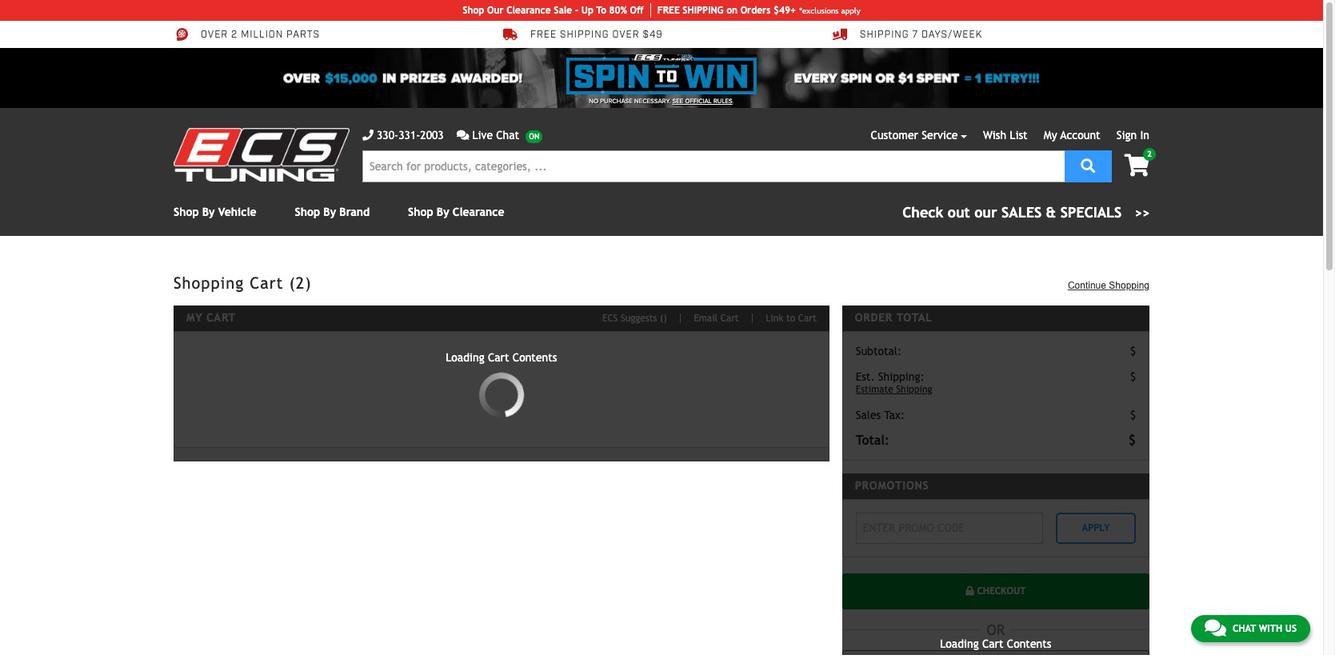 Task type: vqa. For each thing, say whether or not it's contained in the screenshot.
Contents
yes



Task type: locate. For each thing, give the bounding box(es) containing it.
shipping down shipping:
[[897, 384, 933, 395]]

1 horizontal spatial (
[[660, 313, 664, 324]]

shopping up my cart
[[174, 274, 244, 292]]

clearance for by
[[453, 206, 505, 219]]

chat inside chat with us "link"
[[1233, 624, 1257, 635]]

over
[[201, 29, 228, 41], [283, 70, 320, 86]]

0 horizontal spatial (
[[289, 274, 296, 292]]

shipping:
[[879, 370, 925, 383]]

continue shopping
[[1069, 280, 1150, 291]]

by for vehicle
[[202, 206, 215, 219]]

1 vertical spatial shipping
[[897, 384, 933, 395]]

( for )
[[660, 313, 664, 324]]

0 horizontal spatial sales
[[856, 409, 881, 422]]

0 vertical spatial clearance
[[507, 5, 551, 16]]

2 down in in the right top of the page
[[1148, 150, 1153, 158]]

2 left the million
[[231, 29, 238, 41]]

0 vertical spatial 2
[[231, 29, 238, 41]]

1 horizontal spatial 2
[[296, 274, 305, 292]]

clearance up free
[[507, 5, 551, 16]]

shipping 7 days/week link
[[833, 27, 983, 42]]

free shipping over $49 link
[[503, 27, 663, 42]]

sales left & on the top of page
[[1002, 204, 1042, 221]]

0 vertical spatial loading cart contents
[[446, 351, 557, 364]]

by left brand
[[324, 206, 336, 219]]

over left the million
[[201, 29, 228, 41]]

shop for shop by brand
[[295, 206, 320, 219]]

0 vertical spatial )
[[305, 274, 312, 292]]

live
[[473, 129, 493, 142]]

apply
[[842, 6, 861, 15]]

1 horizontal spatial over
[[283, 70, 320, 86]]

over down parts
[[283, 70, 320, 86]]

comments image
[[1205, 619, 1227, 638]]

purchase
[[600, 98, 633, 105]]

chat right live
[[496, 129, 520, 142]]

over 2 million parts link
[[174, 27, 320, 42]]

-
[[575, 5, 579, 16]]

parts
[[287, 29, 320, 41]]

our
[[487, 5, 504, 16]]

order total
[[855, 311, 933, 324]]

promotions
[[855, 479, 930, 492]]

email cart link
[[682, 313, 753, 324]]

clearance down live
[[453, 206, 505, 219]]

0 vertical spatial chat
[[496, 129, 520, 142]]

by left vehicle
[[202, 206, 215, 219]]

( for 2
[[289, 274, 296, 292]]

) right suggests
[[664, 313, 667, 324]]

shipping
[[860, 29, 910, 41], [897, 384, 933, 395]]

my
[[1044, 129, 1058, 142], [187, 311, 203, 324]]

clearance for our
[[507, 5, 551, 16]]

necessary.
[[635, 98, 671, 105]]

sales & specials link
[[903, 202, 1150, 223]]

0 vertical spatial my
[[1044, 129, 1058, 142]]

1 by from the left
[[202, 206, 215, 219]]

0 horizontal spatial contents
[[513, 351, 557, 364]]

checkout
[[975, 586, 1026, 597]]

1 horizontal spatial )
[[664, 313, 667, 324]]

loading
[[446, 351, 485, 364], [941, 638, 979, 651]]

shop right brand
[[408, 206, 434, 219]]

on
[[727, 5, 738, 16]]

chat left with
[[1233, 624, 1257, 635]]

off
[[630, 5, 644, 16]]

0 horizontal spatial my
[[187, 311, 203, 324]]

order
[[855, 311, 893, 324]]

by down 2003 on the left top
[[437, 206, 450, 219]]

1 vertical spatial over
[[283, 70, 320, 86]]

2 link
[[1112, 148, 1157, 178]]

2 down shop by brand link
[[296, 274, 305, 292]]

customer service button
[[871, 127, 968, 144]]

2 by from the left
[[324, 206, 336, 219]]

1 horizontal spatial by
[[324, 206, 336, 219]]

tax:
[[885, 409, 905, 422]]

0 horizontal spatial over
[[201, 29, 228, 41]]

ecs suggests ( )
[[603, 313, 667, 324]]

or left $1
[[876, 70, 895, 86]]

entry!!!
[[986, 70, 1041, 86]]

1 horizontal spatial loading
[[941, 638, 979, 651]]

0 horizontal spatial or
[[876, 70, 895, 86]]

1 vertical spatial )
[[664, 313, 667, 324]]

1 vertical spatial or
[[987, 622, 1005, 638]]

1 horizontal spatial or
[[987, 622, 1005, 638]]

$
[[1131, 345, 1137, 358], [1131, 370, 1137, 383], [1131, 409, 1137, 422], [1129, 433, 1137, 448]]

rules
[[714, 98, 733, 105]]

email cart
[[694, 313, 739, 324]]

0 vertical spatial sales
[[1002, 204, 1042, 221]]

0 horizontal spatial loading
[[446, 351, 485, 364]]

1 horizontal spatial clearance
[[507, 5, 551, 16]]

3 by from the left
[[437, 206, 450, 219]]

continue shopping link
[[1069, 279, 1150, 293]]

1 vertical spatial loading cart contents
[[941, 638, 1052, 651]]

shop
[[463, 5, 485, 16], [174, 206, 199, 219], [295, 206, 320, 219], [408, 206, 434, 219]]

shop left our
[[463, 5, 485, 16]]

1 vertical spatial sales
[[856, 409, 881, 422]]

330-331-2003
[[377, 129, 444, 142]]

ecs tuning image
[[174, 128, 350, 182]]

&
[[1047, 204, 1057, 221]]

0 vertical spatial shipping
[[860, 29, 910, 41]]

1 horizontal spatial contents
[[1008, 638, 1052, 651]]

0 vertical spatial (
[[289, 274, 296, 292]]

1 vertical spatial (
[[660, 313, 664, 324]]

my left account
[[1044, 129, 1058, 142]]

to
[[597, 5, 607, 16]]

shop left vehicle
[[174, 206, 199, 219]]

no purchase necessary. see official rules .
[[589, 98, 735, 105]]

) down shop by brand link
[[305, 274, 312, 292]]

shop left brand
[[295, 206, 320, 219]]

service
[[922, 129, 959, 142]]

2 horizontal spatial by
[[437, 206, 450, 219]]

sales up total:
[[856, 409, 881, 422]]

in
[[1141, 129, 1150, 142]]

link to cart
[[766, 313, 817, 324]]

0 horizontal spatial )
[[305, 274, 312, 292]]

my for my account
[[1044, 129, 1058, 142]]

est.
[[856, 370, 875, 383]]

list
[[1010, 129, 1028, 142]]

0 horizontal spatial clearance
[[453, 206, 505, 219]]

in
[[382, 70, 397, 86]]

331-
[[399, 129, 421, 142]]

0 vertical spatial over
[[201, 29, 228, 41]]

my down the shopping cart ( 2 ) at the left top of page
[[187, 311, 203, 324]]

shop by clearance
[[408, 206, 505, 219]]

suggests
[[621, 313, 657, 324]]

shopping
[[174, 274, 244, 292], [1110, 280, 1150, 291]]

2 horizontal spatial 2
[[1148, 150, 1153, 158]]

live chat
[[473, 129, 520, 142]]

1
[[976, 70, 982, 86]]

total
[[897, 311, 933, 324]]

shop our clearance sale - up to 80% off link
[[463, 3, 651, 18]]

shipping left 7
[[860, 29, 910, 41]]

1 vertical spatial my
[[187, 311, 203, 324]]

0 horizontal spatial shopping
[[174, 274, 244, 292]]

0 vertical spatial or
[[876, 70, 895, 86]]

1 vertical spatial clearance
[[453, 206, 505, 219]]

$15,000
[[325, 70, 377, 86]]

free
[[531, 29, 557, 41]]

loading cart contents
[[446, 351, 557, 364], [941, 638, 1052, 651]]

1 vertical spatial chat
[[1233, 624, 1257, 635]]

checkout button
[[843, 574, 1150, 610]]

my account link
[[1044, 129, 1101, 142]]

shopping right continue
[[1110, 280, 1150, 291]]

*exclusions apply link
[[800, 4, 861, 16]]

apply button
[[1057, 513, 1137, 544]]

)
[[305, 274, 312, 292], [664, 313, 667, 324]]

2 vertical spatial 2
[[296, 274, 305, 292]]

up
[[582, 5, 594, 16]]

80%
[[610, 5, 627, 16]]

1 horizontal spatial sales
[[1002, 204, 1042, 221]]

over for over $15,000 in prizes
[[283, 70, 320, 86]]

0 vertical spatial loading
[[446, 351, 485, 364]]

0 horizontal spatial chat
[[496, 129, 520, 142]]

shopping cart ( 2 )
[[174, 274, 312, 292]]

by for clearance
[[437, 206, 450, 219]]

estimate
[[856, 384, 894, 395]]

0 horizontal spatial by
[[202, 206, 215, 219]]

wish list
[[984, 129, 1028, 142]]

customer service
[[871, 129, 959, 142]]

1 horizontal spatial my
[[1044, 129, 1058, 142]]

my account
[[1044, 129, 1101, 142]]

ship
[[683, 5, 703, 16]]

search image
[[1082, 158, 1096, 172]]

0 horizontal spatial 2
[[231, 29, 238, 41]]

or down the checkout 'button'
[[987, 622, 1005, 638]]

shipping inside est. shipping: estimate shipping
[[897, 384, 933, 395]]

my for my cart
[[187, 311, 203, 324]]

1 horizontal spatial chat
[[1233, 624, 1257, 635]]



Task type: describe. For each thing, give the bounding box(es) containing it.
spent
[[917, 70, 960, 86]]

shop by vehicle
[[174, 206, 257, 219]]

link
[[766, 313, 784, 324]]

1 horizontal spatial loading cart contents
[[941, 638, 1052, 651]]

phone image
[[363, 130, 374, 141]]

estimate shipping link
[[856, 383, 1067, 396]]

link to cart link
[[753, 313, 817, 324]]

no
[[589, 98, 599, 105]]

Search text field
[[363, 150, 1065, 182]]

$49+
[[774, 5, 797, 16]]

ecs
[[603, 313, 618, 324]]

shipping inside shipping 7 days/week link
[[860, 29, 910, 41]]

account
[[1061, 129, 1101, 142]]

prizes
[[400, 70, 447, 86]]

=
[[965, 70, 972, 86]]

chat with us link
[[1192, 616, 1311, 643]]

sales for sales tax:
[[856, 409, 881, 422]]

with
[[1260, 624, 1283, 635]]

sign in
[[1117, 129, 1150, 142]]

est. shipping: estimate shipping
[[856, 370, 933, 395]]

specials
[[1061, 204, 1122, 221]]

Enter Promo Code text field
[[856, 513, 1044, 544]]

see
[[673, 98, 684, 105]]

1 vertical spatial loading
[[941, 638, 979, 651]]

chat with us
[[1233, 624, 1298, 635]]

shop for shop by clearance
[[408, 206, 434, 219]]

sign in link
[[1117, 129, 1150, 142]]

0 horizontal spatial loading cart contents
[[446, 351, 557, 364]]

apply
[[1083, 523, 1111, 534]]

every spin or $1 spent = 1 entry!!!
[[794, 70, 1041, 86]]

comments image
[[457, 130, 469, 141]]

$49
[[643, 29, 663, 41]]

shop by brand link
[[295, 206, 370, 219]]

sales & specials
[[1002, 204, 1122, 221]]

wish list link
[[984, 129, 1028, 142]]

every
[[794, 70, 838, 86]]

shop our clearance sale - up to 80% off
[[463, 5, 644, 16]]

330-331-2003 link
[[363, 127, 444, 144]]

spin
[[841, 70, 873, 86]]

shop by vehicle link
[[174, 206, 257, 219]]

shop for shop our clearance sale - up to 80% off
[[463, 5, 485, 16]]

orders
[[741, 5, 771, 16]]

1 vertical spatial 2
[[1148, 150, 1153, 158]]

subtotal:
[[856, 345, 902, 358]]

brand
[[340, 206, 370, 219]]

330-
[[377, 129, 399, 142]]

total:
[[856, 433, 890, 448]]

shipping
[[560, 29, 610, 41]]

official
[[686, 98, 712, 105]]

1 horizontal spatial shopping
[[1110, 280, 1150, 291]]

$1
[[899, 70, 914, 86]]

vehicle
[[218, 206, 257, 219]]

free ship ping on orders $49+ *exclusions apply
[[658, 5, 861, 16]]

1 vertical spatial contents
[[1008, 638, 1052, 651]]

shopping cart image
[[1125, 154, 1150, 177]]

over for over 2 million parts
[[201, 29, 228, 41]]

by for brand
[[324, 206, 336, 219]]

shop by clearance link
[[408, 206, 505, 219]]

7
[[913, 29, 919, 41]]

0 vertical spatial contents
[[513, 351, 557, 364]]

us
[[1286, 624, 1298, 635]]

sign
[[1117, 129, 1138, 142]]

shop for shop by vehicle
[[174, 206, 199, 219]]

*exclusions
[[800, 6, 839, 15]]

my cart
[[187, 311, 236, 324]]

wish
[[984, 129, 1007, 142]]

days/week
[[922, 29, 983, 41]]

shipping 7 days/week
[[860, 29, 983, 41]]

to
[[787, 313, 796, 324]]

sales for sales & specials
[[1002, 204, 1042, 221]]

ecs tuning 'spin to win' contest logo image
[[567, 54, 757, 94]]

chat inside live chat 'link'
[[496, 129, 520, 142]]

sale
[[554, 5, 572, 16]]

customer
[[871, 129, 919, 142]]

free
[[658, 5, 680, 16]]

.
[[733, 98, 735, 105]]

see official rules link
[[673, 97, 733, 106]]

over 2 million parts
[[201, 29, 320, 41]]

sales tax:
[[856, 409, 905, 422]]

million
[[241, 29, 284, 41]]

lock image
[[966, 587, 975, 596]]

free shipping over $49
[[531, 29, 663, 41]]



